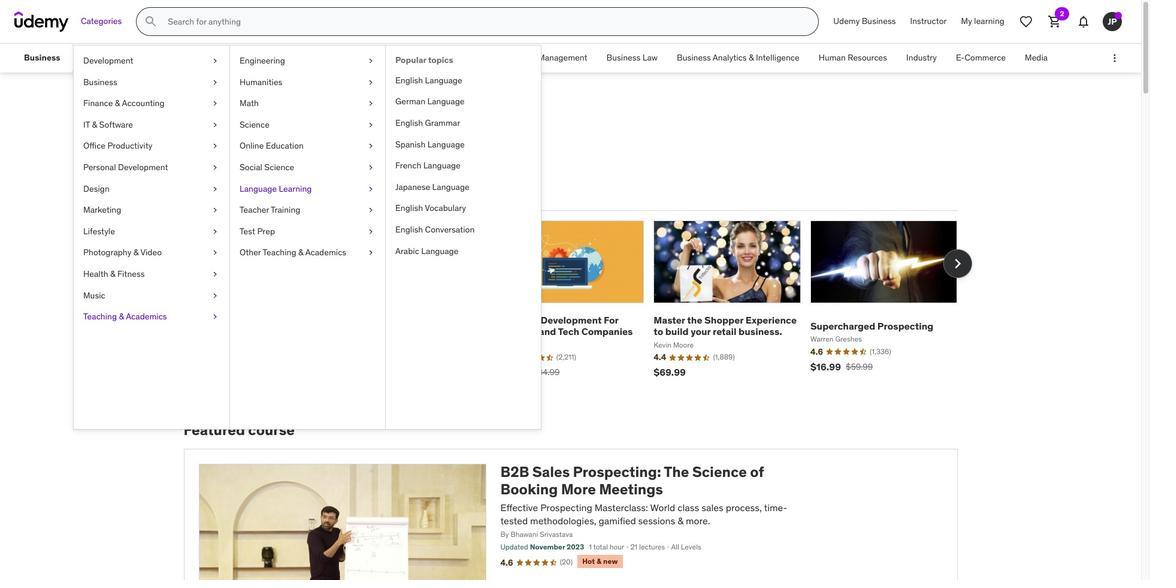 Task type: describe. For each thing, give the bounding box(es) containing it.
resources
[[848, 52, 888, 63]]

xsmall image for social science
[[366, 162, 376, 174]]

most popular
[[186, 189, 247, 201]]

human resources link
[[810, 44, 897, 73]]

marketing
[[83, 205, 121, 215]]

0 horizontal spatial to
[[243, 153, 257, 171]]

& for teaching & academics
[[119, 311, 124, 322]]

health & fitness link
[[74, 264, 230, 285]]

photography
[[83, 247, 131, 258]]

development for personal
[[118, 162, 168, 173]]

engineering link
[[230, 50, 385, 72]]

xsmall image for language learning
[[366, 183, 376, 195]]

language for arabic language
[[422, 245, 459, 256]]

xsmall image for teacher training
[[366, 205, 376, 216]]

udemy business link
[[827, 7, 904, 36]]

& for finance & accounting
[[115, 98, 120, 109]]

0 horizontal spatial academics
[[126, 311, 167, 322]]

english language link
[[386, 70, 541, 91]]

the
[[688, 314, 703, 326]]

for
[[604, 314, 619, 326]]

udemy image
[[14, 11, 69, 32]]

law
[[643, 52, 658, 63]]

xsmall image for lifestyle
[[210, 226, 220, 238]]

xsmall image for finance & accounting
[[210, 98, 220, 110]]

learning
[[975, 16, 1005, 26]]

business right udemy
[[862, 16, 896, 26]]

sales courses
[[184, 101, 316, 126]]

health & fitness
[[83, 269, 145, 279]]

shopping cart with 2 items image
[[1048, 14, 1063, 29]]

project management
[[509, 52, 588, 63]]

business left law
[[607, 52, 641, 63]]

music link
[[74, 285, 230, 306]]

language learning link
[[230, 178, 385, 200]]

udemy business
[[834, 16, 896, 26]]

bhawani
[[511, 530, 538, 539]]

business left the 'popular'
[[362, 52, 396, 63]]

english vocabulary
[[396, 203, 466, 214]]

human
[[819, 52, 846, 63]]

prospecting inside b2b sales prospecting: the science of booking more meetings effective prospecting masterclass: world class sales process, time- tested methodologies, gamified sessions & more. by bhawani srivastava
[[541, 502, 593, 514]]

video
[[141, 247, 162, 258]]

booking
[[501, 480, 558, 499]]

prospecting:
[[573, 463, 662, 481]]

hot & new
[[583, 557, 618, 566]]

trending button
[[259, 181, 304, 210]]

arabic language
[[396, 245, 459, 256]]

it
[[83, 119, 90, 130]]

b2b sales prospecting: the science of booking more meetings effective prospecting masterclass: world class sales process, time- tested methodologies, gamified sessions & more. by bhawani srivastava
[[501, 463, 788, 539]]

xsmall image for humanities
[[366, 76, 376, 88]]

science inside b2b sales prospecting: the science of booking more meetings effective prospecting masterclass: world class sales process, time- tested methodologies, gamified sessions & more. by bhawani srivastava
[[693, 463, 748, 481]]

time-
[[765, 502, 788, 514]]

development link
[[74, 50, 230, 72]]

language for japanese language
[[433, 181, 470, 192]]

spanish language
[[396, 139, 465, 150]]

2023
[[567, 543, 585, 552]]

lifestyle link
[[74, 221, 230, 242]]

0 vertical spatial science
[[240, 119, 270, 130]]

xsmall image for design
[[210, 183, 220, 195]]

accounting
[[122, 98, 165, 109]]

e-
[[957, 52, 965, 63]]

english for english vocabulary
[[396, 203, 423, 214]]

english for english conversation
[[396, 224, 423, 235]]

0 vertical spatial teaching
[[263, 247, 296, 258]]

language for spanish language
[[428, 139, 465, 150]]

and
[[539, 326, 557, 338]]

companies
[[582, 326, 633, 338]]

& for hot & new
[[597, 557, 602, 566]]

categories button
[[74, 7, 129, 36]]

more subcategory menu links image
[[1110, 52, 1122, 64]]

language learning element
[[385, 46, 541, 429]]

english conversation
[[396, 224, 475, 235]]

my
[[962, 16, 973, 26]]

world
[[651, 502, 676, 514]]

finance & accounting
[[83, 98, 165, 109]]

all levels
[[672, 543, 702, 552]]

master
[[654, 314, 686, 326]]

class
[[678, 502, 700, 514]]

online education
[[240, 140, 304, 151]]

submit search image
[[144, 14, 158, 29]]

updated november 2023
[[501, 543, 585, 552]]

teaching & academics
[[83, 311, 167, 322]]

fitness
[[117, 269, 145, 279]]

test prep link
[[230, 221, 385, 242]]

1 vertical spatial courses
[[184, 153, 240, 171]]

udemy
[[834, 16, 860, 26]]

you have alerts image
[[1116, 12, 1123, 19]]

learning
[[279, 183, 312, 194]]

course
[[248, 421, 295, 440]]

other teaching & academics link
[[230, 242, 385, 264]]

math link
[[230, 93, 385, 114]]

to inside master the shopper experience to build your retail business.
[[654, 326, 664, 338]]

finance & accounting link
[[74, 93, 230, 114]]

4.6
[[501, 557, 514, 568]]

xsmall image for office productivity
[[210, 140, 220, 152]]

online education link
[[230, 136, 385, 157]]

xsmall image for teaching & academics
[[210, 311, 220, 323]]

jp
[[1109, 16, 1118, 27]]

the
[[664, 463, 690, 481]]

get
[[260, 153, 283, 171]]

xsmall image for business
[[210, 76, 220, 88]]

science link
[[230, 114, 385, 136]]

& for photography & video
[[134, 247, 139, 258]]

health
[[83, 269, 108, 279]]

carousel element
[[184, 220, 973, 393]]

business.
[[739, 326, 783, 338]]

grammar
[[425, 117, 461, 128]]

xsmall image for it & software
[[210, 119, 220, 131]]

started
[[314, 153, 364, 171]]

0 horizontal spatial sales
[[184, 101, 234, 126]]

training
[[271, 205, 301, 215]]

methodologies,
[[531, 515, 597, 527]]

most
[[186, 189, 209, 201]]

xsmall image for development
[[210, 55, 220, 67]]

xsmall image for online education
[[366, 140, 376, 152]]

music
[[83, 290, 105, 301]]

21 lectures
[[631, 543, 666, 552]]

hour
[[610, 543, 625, 552]]

2 management from the left
[[538, 52, 588, 63]]

1
[[589, 543, 592, 552]]

all
[[672, 543, 680, 552]]

1 vertical spatial teaching
[[83, 311, 117, 322]]

xsmall image for personal development
[[210, 162, 220, 174]]

featured course
[[184, 421, 295, 440]]



Task type: locate. For each thing, give the bounding box(es) containing it.
language
[[425, 75, 463, 86], [428, 96, 465, 107], [428, 139, 465, 150], [424, 160, 461, 171], [433, 181, 470, 192], [240, 183, 277, 194], [422, 245, 459, 256]]

& right analytics
[[749, 52, 754, 63]]

gamified
[[599, 515, 636, 527]]

management right project
[[538, 52, 588, 63]]

xsmall image inside teacher training link
[[366, 205, 376, 216]]

language down grammar at the left of the page
[[428, 139, 465, 150]]

0 vertical spatial development
[[83, 55, 133, 66]]

science up language learning
[[265, 162, 294, 173]]

xsmall image inside lifestyle link
[[210, 226, 220, 238]]

language for french language
[[424, 160, 461, 171]]

xsmall image for photography & video
[[210, 247, 220, 259]]

popular
[[396, 55, 427, 65]]

business law link
[[597, 44, 668, 73]]

1 vertical spatial prospecting
[[541, 502, 593, 514]]

1 horizontal spatial business link
[[74, 72, 230, 93]]

teaching & academics link
[[74, 306, 230, 328]]

business left and
[[497, 314, 539, 326]]

science up the online
[[240, 119, 270, 130]]

0 vertical spatial academics
[[305, 247, 347, 258]]

1 vertical spatial to
[[654, 326, 664, 338]]

xsmall image inside science link
[[366, 119, 376, 131]]

language inside japanese language link
[[433, 181, 470, 192]]

xsmall image inside online education link
[[366, 140, 376, 152]]

photography & video link
[[74, 242, 230, 264]]

language inside french language link
[[424, 160, 461, 171]]

xsmall image
[[210, 55, 220, 67], [366, 98, 376, 110], [210, 119, 220, 131], [210, 140, 220, 152], [366, 140, 376, 152], [210, 162, 220, 174], [210, 183, 220, 195], [366, 183, 376, 195], [210, 226, 220, 238], [366, 226, 376, 238], [210, 247, 220, 259], [366, 247, 376, 259]]

& inside "link"
[[110, 269, 115, 279]]

xsmall image inside social science 'link'
[[366, 162, 376, 174]]

1 horizontal spatial teaching
[[263, 247, 296, 258]]

featured
[[184, 421, 245, 440]]

2 english from the top
[[396, 117, 423, 128]]

shopper
[[705, 314, 744, 326]]

sales left 'math' on the top of the page
[[184, 101, 234, 126]]

0 vertical spatial sales
[[184, 101, 234, 126]]

language down english conversation
[[422, 245, 459, 256]]

development inside business development for startups and tech companies
[[541, 314, 602, 326]]

xsmall image inside office productivity link
[[210, 140, 220, 152]]

photography & video
[[83, 247, 162, 258]]

business
[[862, 16, 896, 26], [24, 52, 60, 63], [362, 52, 396, 63], [607, 52, 641, 63], [677, 52, 711, 63], [83, 76, 117, 87], [497, 314, 539, 326]]

arrow pointing to subcategory menu links image
[[70, 44, 81, 73]]

courses up online education in the left of the page
[[238, 101, 316, 126]]

management up humanities
[[253, 52, 303, 63]]

other
[[240, 247, 261, 258]]

new
[[604, 557, 618, 566]]

industry
[[907, 52, 938, 63]]

teaching down the music
[[83, 311, 117, 322]]

business analytics & intelligence
[[677, 52, 800, 63]]

teacher
[[240, 205, 269, 215]]

& inside b2b sales prospecting: the science of booking more meetings effective prospecting masterclass: world class sales process, time- tested methodologies, gamified sessions & more. by bhawani srivastava
[[678, 515, 684, 527]]

0 vertical spatial courses
[[238, 101, 316, 126]]

jp link
[[1099, 7, 1128, 36]]

& for health & fitness
[[110, 269, 115, 279]]

business link
[[14, 44, 70, 73], [74, 72, 230, 93]]

& left video
[[134, 247, 139, 258]]

entrepreneurship link
[[81, 44, 165, 73]]

0 vertical spatial to
[[243, 153, 257, 171]]

supercharged prospecting
[[811, 320, 934, 332]]

french
[[396, 160, 422, 171]]

operations link
[[439, 44, 500, 73]]

german
[[396, 96, 426, 107]]

2 link
[[1041, 7, 1070, 36]]

2 vertical spatial science
[[693, 463, 748, 481]]

levels
[[681, 543, 702, 552]]

language inside english language link
[[425, 75, 463, 86]]

social science
[[240, 162, 294, 173]]

academics down test prep link on the top left of the page
[[305, 247, 347, 258]]

popular
[[211, 189, 247, 201]]

social science link
[[230, 157, 385, 178]]

& right hot
[[597, 557, 602, 566]]

office
[[83, 140, 106, 151]]

spanish language link
[[386, 134, 541, 155]]

language inside spanish language link
[[428, 139, 465, 150]]

1 management from the left
[[253, 52, 303, 63]]

1 vertical spatial development
[[118, 162, 168, 173]]

english down japanese
[[396, 203, 423, 214]]

business left analytics
[[677, 52, 711, 63]]

courses up 'most popular'
[[184, 153, 240, 171]]

french language link
[[386, 155, 541, 177]]

1 horizontal spatial management
[[538, 52, 588, 63]]

4 english from the top
[[396, 224, 423, 235]]

1 vertical spatial academics
[[126, 311, 167, 322]]

development for business
[[541, 314, 602, 326]]

prospecting inside carousel element
[[878, 320, 934, 332]]

xsmall image inside 'teaching & academics' link
[[210, 311, 220, 323]]

xsmall image inside development link
[[210, 55, 220, 67]]

humanities
[[240, 76, 283, 87]]

media
[[1026, 52, 1049, 63]]

communication
[[175, 52, 234, 63]]

business link down udemy image on the top left of page
[[14, 44, 70, 73]]

language inside german language link
[[428, 96, 465, 107]]

sales
[[184, 101, 234, 126], [533, 463, 570, 481]]

& down test prep link on the top left of the page
[[298, 247, 304, 258]]

language up japanese language
[[424, 160, 461, 171]]

business strategy
[[362, 52, 430, 63]]

0 vertical spatial prospecting
[[878, 320, 934, 332]]

language up grammar at the left of the page
[[428, 96, 465, 107]]

english up arabic
[[396, 224, 423, 235]]

& right it
[[92, 119, 97, 130]]

masterclass:
[[595, 502, 649, 514]]

xsmall image inside math link
[[366, 98, 376, 110]]

industry link
[[897, 44, 947, 73]]

business link up accounting
[[74, 72, 230, 93]]

xsmall image for test prep
[[366, 226, 376, 238]]

process,
[[726, 502, 762, 514]]

xsmall image inside it & software link
[[210, 119, 220, 131]]

management link
[[244, 44, 312, 73]]

language inside arabic language link
[[422, 245, 459, 256]]

vocabulary
[[425, 203, 466, 214]]

xsmall image inside language learning link
[[366, 183, 376, 195]]

business left arrow pointing to subcategory menu links image
[[24, 52, 60, 63]]

xsmall image inside engineering link
[[366, 55, 376, 67]]

business inside business development for startups and tech companies
[[497, 314, 539, 326]]

master the shopper experience to build your retail business.
[[654, 314, 797, 338]]

xsmall image for marketing
[[210, 205, 220, 216]]

master the shopper experience to build your retail business. link
[[654, 314, 797, 338]]

business analytics & intelligence link
[[668, 44, 810, 73]]

english for english language
[[396, 75, 423, 86]]

& down class
[[678, 515, 684, 527]]

xsmall image inside marketing link
[[210, 205, 220, 216]]

0 horizontal spatial prospecting
[[541, 502, 593, 514]]

instructor
[[911, 16, 947, 26]]

3 english from the top
[[396, 203, 423, 214]]

to left build
[[654, 326, 664, 338]]

project management link
[[500, 44, 597, 73]]

more.
[[686, 515, 711, 527]]

language down topics
[[425, 75, 463, 86]]

& for it & software
[[92, 119, 97, 130]]

xsmall image inside music link
[[210, 290, 220, 302]]

notifications image
[[1077, 14, 1092, 29]]

1 horizontal spatial to
[[654, 326, 664, 338]]

& down music link
[[119, 311, 124, 322]]

xsmall image for engineering
[[366, 55, 376, 67]]

xsmall image for music
[[210, 290, 220, 302]]

xsmall image inside other teaching & academics link
[[366, 247, 376, 259]]

xsmall image inside the business link
[[210, 76, 220, 88]]

hot
[[583, 557, 595, 566]]

arabic language link
[[386, 241, 541, 262]]

design
[[83, 183, 110, 194]]

prospecting
[[878, 320, 934, 332], [541, 502, 593, 514]]

xsmall image inside 'finance & accounting' link
[[210, 98, 220, 110]]

xsmall image for math
[[366, 98, 376, 110]]

sales
[[702, 502, 724, 514]]

effective
[[501, 502, 538, 514]]

social
[[240, 162, 263, 173]]

academics down music link
[[126, 311, 167, 322]]

to down the online
[[243, 153, 257, 171]]

it & software link
[[74, 114, 230, 136]]

language inside language learning link
[[240, 183, 277, 194]]

e-commerce
[[957, 52, 1007, 63]]

humanities link
[[230, 72, 385, 93]]

xsmall image for science
[[366, 119, 376, 131]]

business up finance
[[83, 76, 117, 87]]

& right finance
[[115, 98, 120, 109]]

business law
[[607, 52, 658, 63]]

1 horizontal spatial sales
[[533, 463, 570, 481]]

next image
[[949, 254, 968, 273]]

&
[[749, 52, 754, 63], [115, 98, 120, 109], [92, 119, 97, 130], [134, 247, 139, 258], [298, 247, 304, 258], [110, 269, 115, 279], [119, 311, 124, 322], [678, 515, 684, 527], [597, 557, 602, 566]]

Search for anything text field
[[166, 11, 805, 32]]

1 horizontal spatial academics
[[305, 247, 347, 258]]

operations
[[449, 52, 490, 63]]

xsmall image inside health & fitness "link"
[[210, 269, 220, 280]]

language up vocabulary
[[433, 181, 470, 192]]

popular topics
[[396, 55, 454, 65]]

english down "german"
[[396, 117, 423, 128]]

0 horizontal spatial business link
[[14, 44, 70, 73]]

english for english grammar
[[396, 117, 423, 128]]

to
[[243, 153, 257, 171], [654, 326, 664, 338]]

office productivity
[[83, 140, 152, 151]]

1 vertical spatial science
[[265, 162, 294, 173]]

0 horizontal spatial teaching
[[83, 311, 117, 322]]

1 vertical spatial sales
[[533, 463, 570, 481]]

xsmall image inside 'humanities' link
[[366, 76, 376, 88]]

xsmall image for health & fitness
[[210, 269, 220, 280]]

november
[[530, 543, 565, 552]]

language for english language
[[425, 75, 463, 86]]

science inside 'link'
[[265, 162, 294, 173]]

categories
[[81, 16, 122, 26]]

xsmall image inside the design link
[[210, 183, 220, 195]]

sales right b2b
[[533, 463, 570, 481]]

sales inside b2b sales prospecting: the science of booking more meetings effective prospecting masterclass: world class sales process, time- tested methodologies, gamified sessions & more. by bhawani srivastava
[[533, 463, 570, 481]]

1 english from the top
[[396, 75, 423, 86]]

(20)
[[560, 558, 573, 567]]

language for german language
[[428, 96, 465, 107]]

business strategy link
[[352, 44, 439, 73]]

xsmall image for other teaching & academics
[[366, 247, 376, 259]]

xsmall image
[[366, 55, 376, 67], [210, 76, 220, 88], [366, 76, 376, 88], [210, 98, 220, 110], [366, 119, 376, 131], [366, 162, 376, 174], [210, 205, 220, 216], [366, 205, 376, 216], [210, 269, 220, 280], [210, 290, 220, 302], [210, 311, 220, 323]]

& right health
[[110, 269, 115, 279]]

updated
[[501, 543, 529, 552]]

xsmall image inside test prep link
[[366, 226, 376, 238]]

more
[[561, 480, 596, 499]]

language up teacher
[[240, 183, 277, 194]]

2 vertical spatial development
[[541, 314, 602, 326]]

xsmall image inside photography & video link
[[210, 247, 220, 259]]

trending
[[261, 189, 301, 201]]

spanish
[[396, 139, 426, 150]]

english down the 'popular'
[[396, 75, 423, 86]]

design link
[[74, 178, 230, 200]]

0 horizontal spatial management
[[253, 52, 303, 63]]

science up sales
[[693, 463, 748, 481]]

1 horizontal spatial prospecting
[[878, 320, 934, 332]]

teaching down 'prep'
[[263, 247, 296, 258]]

math
[[240, 98, 259, 109]]

xsmall image inside personal development link
[[210, 162, 220, 174]]

srivastava
[[540, 530, 573, 539]]

english grammar link
[[386, 113, 541, 134]]

strategy
[[398, 52, 430, 63]]

wishlist image
[[1020, 14, 1034, 29]]

entrepreneurship
[[90, 52, 156, 63]]



Task type: vqa. For each thing, say whether or not it's contained in the screenshot.
SCHOOL
no



